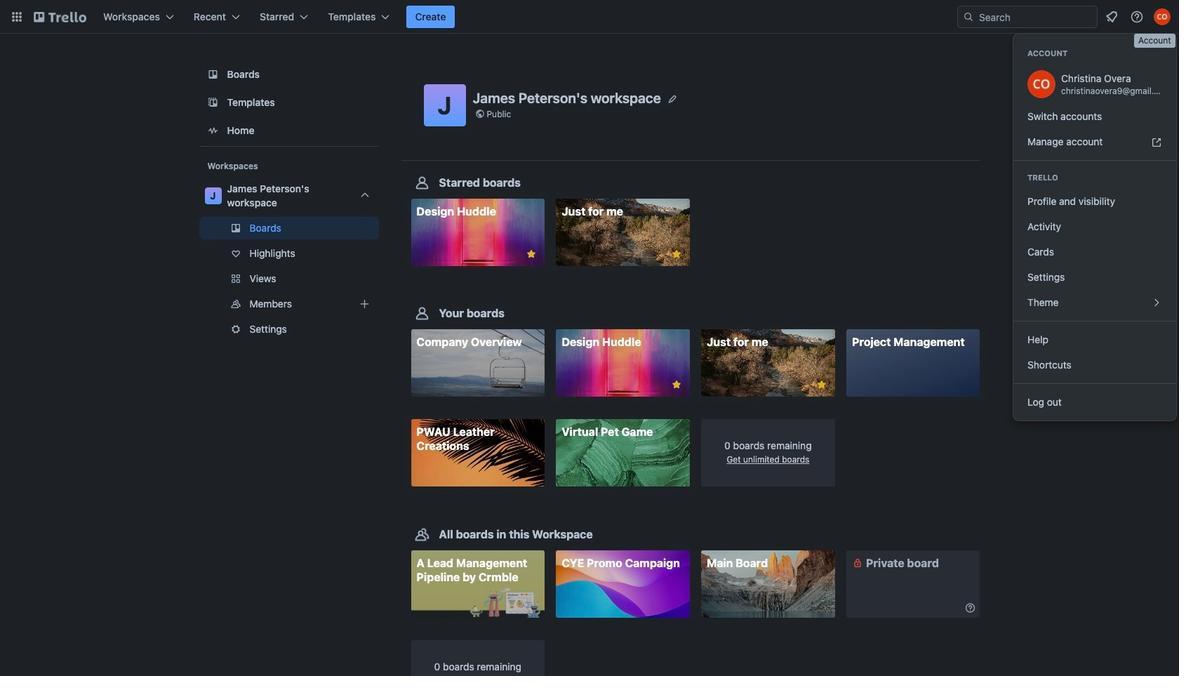 Task type: vqa. For each thing, say whether or not it's contained in the screenshot.
Search field
yes



Task type: locate. For each thing, give the bounding box(es) containing it.
tooltip
[[1135, 34, 1176, 47]]

sm image
[[851, 556, 865, 570], [964, 601, 978, 615]]

0 horizontal spatial click to unstar this board. it will be removed from your starred list. image
[[525, 248, 538, 261]]

christina overa (christinaovera) image
[[1154, 8, 1171, 25], [1028, 70, 1056, 98]]

open information menu image
[[1131, 10, 1145, 24]]

0 horizontal spatial sm image
[[851, 556, 865, 570]]

add image
[[356, 296, 373, 312]]

board image
[[205, 66, 222, 83]]

0 vertical spatial christina overa (christinaovera) image
[[1154, 8, 1171, 25]]

2 horizontal spatial click to unstar this board. it will be removed from your starred list. image
[[816, 379, 828, 391]]

christina overa (christinaovera) image down search field
[[1028, 70, 1056, 98]]

0 horizontal spatial christina overa (christinaovera) image
[[1028, 70, 1056, 98]]

click to unstar this board. it will be removed from your starred list. image
[[525, 248, 538, 261], [670, 379, 683, 391], [816, 379, 828, 391]]

1 vertical spatial sm image
[[964, 601, 978, 615]]

1 horizontal spatial sm image
[[964, 601, 978, 615]]

0 notifications image
[[1104, 8, 1121, 25]]

christina overa (christinaovera) image right open information menu image
[[1154, 8, 1171, 25]]

1 vertical spatial christina overa (christinaovera) image
[[1028, 70, 1056, 98]]

template board image
[[205, 94, 222, 111]]



Task type: describe. For each thing, give the bounding box(es) containing it.
search image
[[963, 11, 975, 22]]

click to unstar this board. it will be removed from your starred list. image
[[670, 248, 683, 261]]

back to home image
[[34, 6, 86, 28]]

primary element
[[0, 0, 1180, 34]]

home image
[[205, 122, 222, 139]]

0 vertical spatial sm image
[[851, 556, 865, 570]]

1 horizontal spatial christina overa (christinaovera) image
[[1154, 8, 1171, 25]]

1 horizontal spatial click to unstar this board. it will be removed from your starred list. image
[[670, 379, 683, 391]]

Search field
[[975, 7, 1098, 27]]



